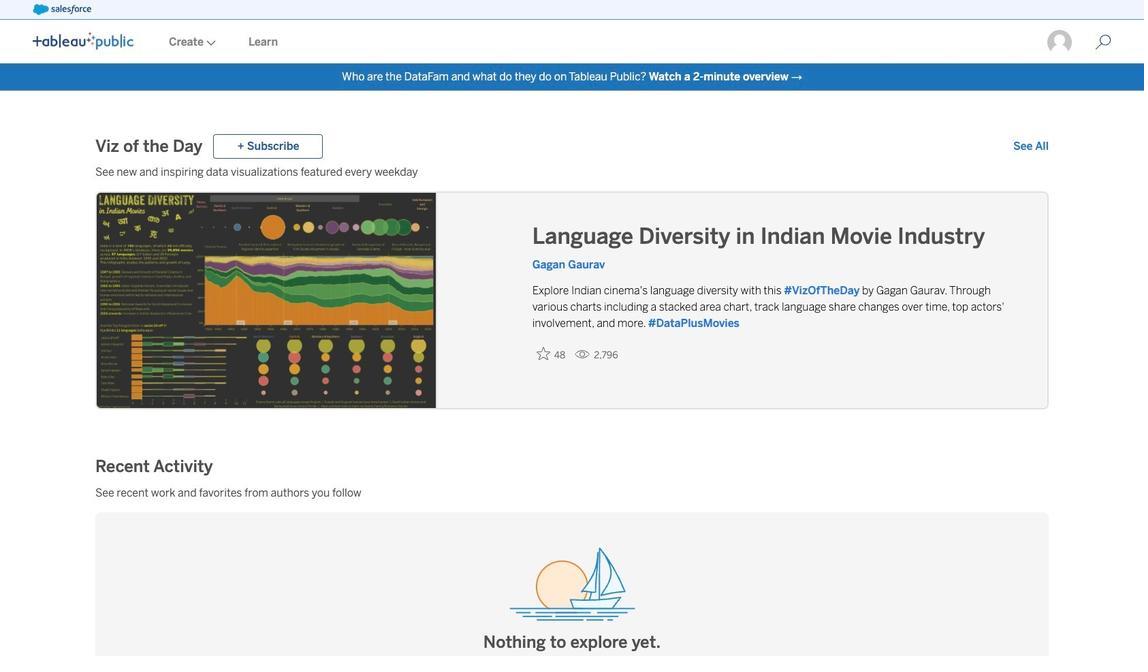 Task type: describe. For each thing, give the bounding box(es) containing it.
see new and inspiring data visualizations featured every weekday element
[[95, 164, 1049, 181]]

create image
[[204, 40, 216, 46]]

see all viz of the day element
[[1014, 138, 1049, 155]]

Add Favorite button
[[533, 343, 570, 365]]

go to search image
[[1079, 34, 1128, 50]]

christina.overa image
[[1046, 29, 1074, 56]]

viz of the day heading
[[95, 136, 203, 157]]

see recent work and favorites from authors you follow element
[[95, 485, 1049, 501]]

salesforce logo image
[[33, 4, 91, 15]]



Task type: vqa. For each thing, say whether or not it's contained in the screenshot.
See new and inspiring data visualizations featured every weekday element
yes



Task type: locate. For each thing, give the bounding box(es) containing it.
add favorite image
[[537, 347, 550, 360]]

logo image
[[33, 32, 134, 50]]

tableau public viz of the day image
[[97, 193, 437, 411]]

recent activity heading
[[95, 455, 213, 477]]



